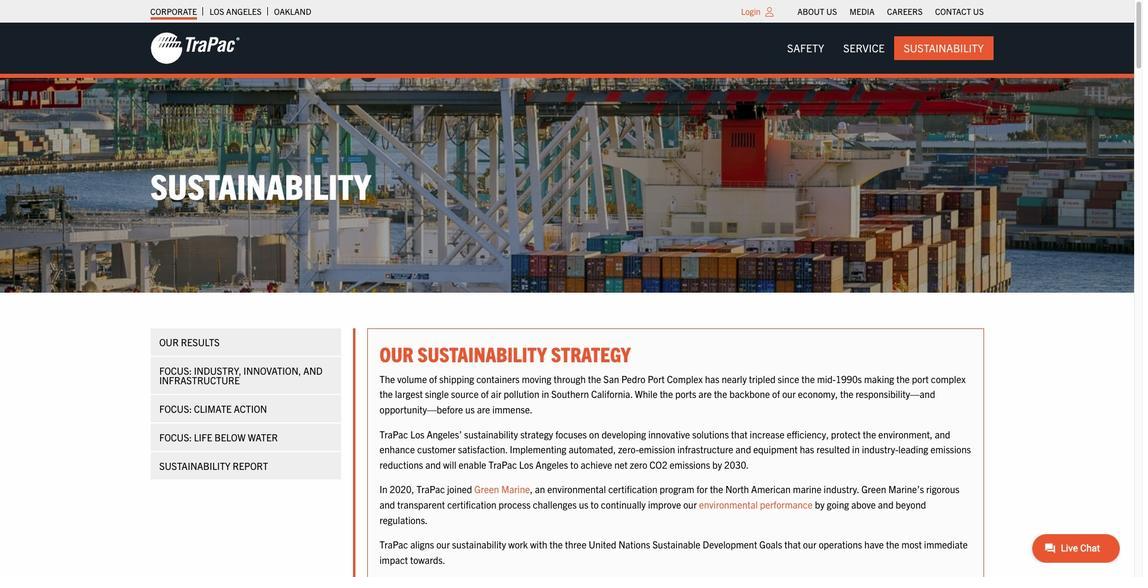 Task type: describe. For each thing, give the bounding box(es) containing it.
source
[[451, 389, 479, 401]]

our results link
[[150, 329, 341, 356]]

opportunity—before
[[380, 404, 463, 416]]

focus: climate action
[[159, 403, 267, 415]]

with
[[530, 539, 548, 551]]

united
[[589, 539, 617, 551]]

pollution
[[504, 389, 540, 401]]

sustainability report
[[159, 460, 268, 472]]

towards.
[[410, 554, 446, 566]]

complex
[[667, 373, 703, 385]]

1 horizontal spatial of
[[481, 389, 489, 401]]

by inside by going above and beyond regulations.
[[815, 499, 825, 511]]

marine
[[793, 484, 822, 496]]

contact
[[936, 6, 972, 17]]

menu bar containing about us
[[792, 3, 991, 20]]

immediate
[[925, 539, 968, 551]]

developing
[[602, 429, 647, 441]]

nearly
[[722, 373, 747, 385]]

sustainability inside menu item
[[904, 41, 984, 55]]

the inside ', an environmental certification program for the north american marine industry.  green marine's rigorous and transparent certification process challenges us to continually improve our'
[[710, 484, 724, 496]]

and inside by going above and beyond regulations.
[[879, 499, 894, 511]]

our inside ', an environmental certification program for the north american marine industry.  green marine's rigorous and transparent certification process challenges us to continually improve our'
[[684, 499, 697, 511]]

san
[[604, 373, 620, 385]]

1 vertical spatial certification
[[447, 499, 497, 511]]

0 horizontal spatial los
[[210, 6, 224, 17]]

satisfaction.
[[458, 444, 508, 456]]

0 horizontal spatial emissions
[[670, 459, 711, 471]]

2 horizontal spatial of
[[773, 389, 781, 401]]

industry,
[[194, 365, 242, 377]]

economy,
[[798, 389, 838, 401]]

regulations.
[[380, 514, 428, 526]]

safety link
[[778, 36, 834, 60]]

our for our sustainability strategy
[[380, 341, 414, 367]]

trapac inside trapac aligns our sustainability work with the three united nations sustainable development goals that our operations have the most immediate impact towards.
[[380, 539, 408, 551]]

1 horizontal spatial certification
[[609, 484, 658, 496]]

continually
[[601, 499, 646, 511]]

us for contact us
[[974, 6, 984, 17]]

corporate image
[[150, 32, 240, 65]]

protect
[[832, 429, 861, 441]]

reductions
[[380, 459, 423, 471]]

the
[[380, 373, 395, 385]]

los angeles
[[210, 6, 262, 17]]

in
[[380, 484, 388, 496]]

containers
[[477, 373, 520, 385]]

going
[[827, 499, 850, 511]]

marine
[[502, 484, 530, 496]]

rigorous
[[927, 484, 960, 496]]

sustainable
[[653, 539, 701, 551]]

the left san
[[588, 373, 602, 385]]

life
[[194, 432, 212, 444]]

moving
[[522, 373, 552, 385]]

environment,
[[879, 429, 933, 441]]

contact us link
[[936, 3, 984, 20]]

focus: life below water link
[[150, 424, 341, 451]]

development
[[703, 539, 758, 551]]

goals
[[760, 539, 783, 551]]

have
[[865, 539, 884, 551]]

environmental performance link
[[699, 499, 813, 511]]

marine's
[[889, 484, 925, 496]]

california.
[[592, 389, 633, 401]]

our right aligns
[[437, 539, 450, 551]]

efficiency,
[[787, 429, 829, 441]]

port
[[648, 373, 665, 385]]

the right have
[[887, 539, 900, 551]]

innovation,
[[244, 365, 301, 377]]

above
[[852, 499, 876, 511]]

backbone
[[730, 389, 770, 401]]

achieve
[[581, 459, 613, 471]]

has inside trapac los angeles' sustainability strategy focuses on developing innovative solutions that increase efficiency, protect the environment, and enhance customer satisfaction. implementing automated, zero-emission infrastructure and equipment has resulted in industry-leading emissions reductions and will enable trapac los angeles to achieve net zero co2 emissions by 2030.
[[800, 444, 815, 456]]

sustainability menu item
[[895, 36, 994, 60]]

nations
[[619, 539, 651, 551]]

the down the
[[380, 389, 393, 401]]

by going above and beyond regulations.
[[380, 499, 927, 526]]

the down 1990s
[[841, 389, 854, 401]]

trapac up green marine link
[[489, 459, 517, 471]]

corporate
[[150, 6, 197, 17]]

1 horizontal spatial environmental
[[699, 499, 758, 511]]

service link
[[834, 36, 895, 60]]

, an environmental certification program for the north american marine industry.  green marine's rigorous and transparent certification process challenges us to continually improve our
[[380, 484, 960, 511]]

single
[[425, 389, 449, 401]]

action
[[234, 403, 267, 415]]

the up economy,
[[802, 373, 815, 385]]

automated,
[[569, 444, 616, 456]]

and right "environment,"
[[935, 429, 951, 441]]

an
[[535, 484, 545, 496]]

2030.
[[725, 459, 749, 471]]

sustainability report link
[[150, 452, 341, 480]]

environmental inside ', an environmental certification program for the north american marine industry.  green marine's rigorous and transparent certification process challenges us to continually improve our'
[[548, 484, 606, 496]]

trapac up "transparent"
[[417, 484, 445, 496]]

the down nearly
[[714, 389, 728, 401]]

immense.
[[493, 404, 533, 416]]

and inside ', an environmental certification program for the north american marine industry.  green marine's rigorous and transparent certification process challenges us to continually improve our'
[[380, 499, 395, 511]]

innovative
[[649, 429, 690, 441]]

in inside trapac los angeles' sustainability strategy focuses on developing innovative solutions that increase efficiency, protect the environment, and enhance customer satisfaction. implementing automated, zero-emission infrastructure and equipment has resulted in industry-leading emissions reductions and will enable trapac los angeles to achieve net zero co2 emissions by 2030.
[[853, 444, 860, 456]]

ports
[[676, 389, 697, 401]]

to inside ', an environmental certification program for the north american marine industry.  green marine's rigorous and transparent certification process challenges us to continually improve our'
[[591, 499, 599, 511]]

through
[[554, 373, 586, 385]]

report
[[233, 460, 268, 472]]

enhance
[[380, 444, 415, 456]]

trapac aligns our sustainability work with the three united nations sustainable development goals that our operations have the most immediate impact towards.
[[380, 539, 968, 566]]

enable
[[459, 459, 487, 471]]



Task type: vqa. For each thing, say whether or not it's contained in the screenshot.
Corporate link on the top of the page
yes



Task type: locate. For each thing, give the bounding box(es) containing it.
strategy
[[551, 341, 631, 367]]

0 horizontal spatial angeles
[[226, 6, 262, 17]]

sustainability left "work" at left
[[452, 539, 506, 551]]

port
[[912, 373, 929, 385]]

focus: industry, innovation, and infrastructure
[[159, 365, 323, 386]]

to left the continually
[[591, 499, 599, 511]]

focus: left climate
[[159, 403, 192, 415]]

in down protect
[[853, 444, 860, 456]]

by inside trapac los angeles' sustainability strategy focuses on developing innovative solutions that increase efficiency, protect the environment, and enhance customer satisfaction. implementing automated, zero-emission infrastructure and equipment has resulted in industry-leading emissions reductions and will enable trapac los angeles to achieve net zero co2 emissions by 2030.
[[713, 459, 723, 471]]

0 horizontal spatial of
[[429, 373, 437, 385]]

beyond
[[896, 499, 927, 511]]

contact us
[[936, 6, 984, 17]]

1 horizontal spatial us
[[974, 6, 984, 17]]

the right with
[[550, 539, 563, 551]]

mid-
[[818, 373, 836, 385]]

certification up the continually
[[609, 484, 658, 496]]

has left nearly
[[705, 373, 720, 385]]

our down the since
[[783, 389, 796, 401]]

trapac up impact
[[380, 539, 408, 551]]

sustainability up satisfaction.
[[464, 429, 518, 441]]

1 vertical spatial sustainability
[[452, 539, 506, 551]]

has down efficiency,
[[800, 444, 815, 456]]

menu bar
[[792, 3, 991, 20], [778, 36, 994, 60]]

the up responsibility—and
[[897, 373, 910, 385]]

and down in
[[380, 499, 395, 511]]

our left operations
[[804, 539, 817, 551]]

1 horizontal spatial sustainability
[[418, 341, 547, 367]]

implementing
[[510, 444, 567, 456]]

equipment
[[754, 444, 798, 456]]

tripled
[[749, 373, 776, 385]]

that inside trapac aligns our sustainability work with the three united nations sustainable development goals that our operations have the most immediate impact towards.
[[785, 539, 801, 551]]

below
[[215, 432, 246, 444]]

certification down joined
[[447, 499, 497, 511]]

menu bar down careers
[[778, 36, 994, 60]]

oakland
[[274, 6, 312, 17]]

are down source
[[477, 404, 490, 416]]

increase
[[750, 429, 785, 441]]

us right "challenges"
[[579, 499, 589, 511]]

1 horizontal spatial to
[[591, 499, 599, 511]]

operations
[[819, 539, 863, 551]]

us right "about"
[[827, 6, 838, 17]]

green right joined
[[475, 484, 499, 496]]

us down source
[[466, 404, 475, 416]]

1 horizontal spatial are
[[699, 389, 712, 401]]

menu bar up service
[[792, 3, 991, 20]]

our down for
[[684, 499, 697, 511]]

0 horizontal spatial in
[[542, 389, 549, 401]]

emissions down infrastructure
[[670, 459, 711, 471]]

1 vertical spatial environmental
[[699, 499, 758, 511]]

green
[[475, 484, 499, 496], [862, 484, 887, 496]]

1 vertical spatial sustainability
[[159, 460, 231, 472]]

focus: life below water
[[159, 432, 278, 444]]

focus:
[[159, 365, 192, 377], [159, 403, 192, 415], [159, 432, 192, 444]]

0 vertical spatial by
[[713, 459, 723, 471]]

the up industry-
[[863, 429, 877, 441]]

and up 2030.
[[736, 444, 752, 456]]

1 vertical spatial focus:
[[159, 403, 192, 415]]

industry-
[[862, 444, 899, 456]]

focus: industry, innovation, and infrastructure link
[[150, 357, 341, 394]]

has inside the volume of shipping containers moving through the san pedro port complex has nearly tripled since the mid-1990s making the port complex the largest single source of air pollution in southern california. while the ports are the backbone of our economy, the responsibility—and opportunity—before us are immense.
[[705, 373, 720, 385]]

1 focus: from the top
[[159, 365, 192, 377]]

the inside trapac los angeles' sustainability strategy focuses on developing innovative solutions that increase efficiency, protect the environment, and enhance customer satisfaction. implementing automated, zero-emission infrastructure and equipment has resulted in industry-leading emissions reductions and will enable trapac los angeles to achieve net zero co2 emissions by 2030.
[[863, 429, 877, 441]]

2 green from the left
[[862, 484, 887, 496]]

safety
[[788, 41, 825, 55]]

while
[[635, 389, 658, 401]]

0 horizontal spatial sustainability
[[150, 164, 371, 207]]

and right above
[[879, 499, 894, 511]]

0 vertical spatial environmental
[[548, 484, 606, 496]]

1 vertical spatial by
[[815, 499, 825, 511]]

3 focus: from the top
[[159, 432, 192, 444]]

us for about us
[[827, 6, 838, 17]]

emissions right leading
[[931, 444, 972, 456]]

1 vertical spatial sustainability
[[150, 164, 371, 207]]

for
[[697, 484, 708, 496]]

that
[[732, 429, 748, 441], [785, 539, 801, 551]]

air
[[491, 389, 502, 401]]

that left increase
[[732, 429, 748, 441]]

largest
[[395, 389, 423, 401]]

aligns
[[411, 539, 434, 551]]

focus: left life
[[159, 432, 192, 444]]

in down moving on the bottom left
[[542, 389, 549, 401]]

focus: down the 'our results'
[[159, 365, 192, 377]]

0 horizontal spatial are
[[477, 404, 490, 416]]

sustainability for angeles'
[[464, 429, 518, 441]]

1 horizontal spatial has
[[800, 444, 815, 456]]

focus: for focus: climate action
[[159, 403, 192, 415]]

sustainability inside trapac aligns our sustainability work with the three united nations sustainable development goals that our operations have the most immediate impact towards.
[[452, 539, 506, 551]]

login link
[[741, 6, 761, 17]]

0 vertical spatial sustainability
[[418, 341, 547, 367]]

1 vertical spatial menu bar
[[778, 36, 994, 60]]

1 green from the left
[[475, 484, 499, 496]]

2 focus: from the top
[[159, 403, 192, 415]]

0 vertical spatial los
[[210, 6, 224, 17]]

1 horizontal spatial sustainability
[[904, 41, 984, 55]]

focus: for focus: industry, innovation, and infrastructure
[[159, 365, 192, 377]]

1 horizontal spatial los
[[411, 429, 425, 441]]

pedro
[[622, 373, 646, 385]]

media
[[850, 6, 875, 17]]

the volume of shipping containers moving through the san pedro port complex has nearly tripled since the mid-1990s making the port complex the largest single source of air pollution in southern california. while the ports are the backbone of our economy, the responsibility—and opportunity—before us are immense.
[[380, 373, 966, 416]]

sustainability down life
[[159, 460, 231, 472]]

0 vertical spatial menu bar
[[792, 3, 991, 20]]

1 vertical spatial in
[[853, 444, 860, 456]]

by down infrastructure
[[713, 459, 723, 471]]

0 horizontal spatial our
[[159, 336, 179, 348]]

our left results
[[159, 336, 179, 348]]

2 horizontal spatial los
[[519, 459, 534, 471]]

resulted
[[817, 444, 850, 456]]

environmental performance
[[699, 499, 813, 511]]

1 horizontal spatial by
[[815, 499, 825, 511]]

0 vertical spatial emissions
[[931, 444, 972, 456]]

2 vertical spatial focus:
[[159, 432, 192, 444]]

0 horizontal spatial to
[[571, 459, 579, 471]]

leading
[[899, 444, 929, 456]]

1 vertical spatial los
[[411, 429, 425, 441]]

us
[[827, 6, 838, 17], [974, 6, 984, 17]]

focus: inside focus: industry, innovation, and infrastructure
[[159, 365, 192, 377]]

oakland link
[[274, 3, 312, 20]]

1 horizontal spatial us
[[579, 499, 589, 511]]

customer
[[417, 444, 456, 456]]

login
[[741, 6, 761, 17]]

us inside the volume of shipping containers moving through the san pedro port complex has nearly tripled since the mid-1990s making the port complex the largest single source of air pollution in southern california. while the ports are the backbone of our economy, the responsibility—and opportunity—before us are immense.
[[466, 404, 475, 416]]

0 horizontal spatial has
[[705, 373, 720, 385]]

los up customer
[[411, 429, 425, 441]]

emissions
[[931, 444, 972, 456], [670, 459, 711, 471]]

the
[[588, 373, 602, 385], [802, 373, 815, 385], [897, 373, 910, 385], [380, 389, 393, 401], [660, 389, 673, 401], [714, 389, 728, 401], [841, 389, 854, 401], [863, 429, 877, 441], [710, 484, 724, 496], [550, 539, 563, 551], [887, 539, 900, 551]]

that right goals
[[785, 539, 801, 551]]

1 vertical spatial emissions
[[670, 459, 711, 471]]

los up corporate image
[[210, 6, 224, 17]]

1 vertical spatial that
[[785, 539, 801, 551]]

angeles
[[226, 6, 262, 17], [536, 459, 568, 471]]

service
[[844, 41, 885, 55]]

0 horizontal spatial us
[[466, 404, 475, 416]]

0 vertical spatial sustainability
[[464, 429, 518, 441]]

our for our results
[[159, 336, 179, 348]]

the right for
[[710, 484, 724, 496]]

of down the since
[[773, 389, 781, 401]]

challenges
[[533, 499, 577, 511]]

program
[[660, 484, 695, 496]]

0 vertical spatial that
[[732, 429, 748, 441]]

1 horizontal spatial green
[[862, 484, 887, 496]]

sustainability inside trapac los angeles' sustainability strategy focuses on developing innovative solutions that increase efficiency, protect the environment, and enhance customer satisfaction. implementing automated, zero-emission infrastructure and equipment has resulted in industry-leading emissions reductions and will enable trapac los angeles to achieve net zero co2 emissions by 2030.
[[464, 429, 518, 441]]

trapac up the enhance
[[380, 429, 408, 441]]

sustainability for our
[[452, 539, 506, 551]]

green up above
[[862, 484, 887, 496]]

results
[[181, 336, 220, 348]]

light image
[[766, 7, 774, 17]]

to inside trapac los angeles' sustainability strategy focuses on developing innovative solutions that increase efficiency, protect the environment, and enhance customer satisfaction. implementing automated, zero-emission infrastructure and equipment has resulted in industry-leading emissions reductions and will enable trapac los angeles to achieve net zero co2 emissions by 2030.
[[571, 459, 579, 471]]

0 vertical spatial us
[[466, 404, 475, 416]]

1 vertical spatial has
[[800, 444, 815, 456]]

0 vertical spatial sustainability
[[904, 41, 984, 55]]

us inside about us link
[[827, 6, 838, 17]]

0 horizontal spatial certification
[[447, 499, 497, 511]]

menu bar containing safety
[[778, 36, 994, 60]]

1 us from the left
[[827, 6, 838, 17]]

0 horizontal spatial us
[[827, 6, 838, 17]]

performance
[[760, 499, 813, 511]]

focus: for focus: life below water
[[159, 432, 192, 444]]

solutions
[[693, 429, 729, 441]]

since
[[778, 373, 800, 385]]

1 horizontal spatial our
[[380, 341, 414, 367]]

0 horizontal spatial environmental
[[548, 484, 606, 496]]

angeles inside trapac los angeles' sustainability strategy focuses on developing innovative solutions that increase efficiency, protect the environment, and enhance customer satisfaction. implementing automated, zero-emission infrastructure and equipment has resulted in industry-leading emissions reductions and will enable trapac los angeles to achieve net zero co2 emissions by 2030.
[[536, 459, 568, 471]]

0 vertical spatial focus:
[[159, 365, 192, 377]]

0 vertical spatial certification
[[609, 484, 658, 496]]

transparent
[[397, 499, 445, 511]]

emission
[[639, 444, 676, 456]]

0 vertical spatial angeles
[[226, 6, 262, 17]]

1 horizontal spatial emissions
[[931, 444, 972, 456]]

focuses
[[556, 429, 587, 441]]

media link
[[850, 3, 875, 20]]

us inside ', an environmental certification program for the north american marine industry.  green marine's rigorous and transparent certification process challenges us to continually improve our'
[[579, 499, 589, 511]]

los down the implementing
[[519, 459, 534, 471]]

corporate link
[[150, 3, 197, 20]]

0 vertical spatial has
[[705, 373, 720, 385]]

making
[[865, 373, 895, 385]]

careers link
[[888, 3, 923, 20]]

our results
[[159, 336, 220, 348]]

of left air at the left bottom of page
[[481, 389, 489, 401]]

1 vertical spatial angeles
[[536, 459, 568, 471]]

0 vertical spatial in
[[542, 389, 549, 401]]

2 us from the left
[[974, 6, 984, 17]]

0 horizontal spatial that
[[732, 429, 748, 441]]

1 vertical spatial are
[[477, 404, 490, 416]]

1 vertical spatial us
[[579, 499, 589, 511]]

co2
[[650, 459, 668, 471]]

by
[[713, 459, 723, 471], [815, 499, 825, 511]]

in inside the volume of shipping containers moving through the san pedro port complex has nearly tripled since the mid-1990s making the port complex the largest single source of air pollution in southern california. while the ports are the backbone of our economy, the responsibility—and opportunity—before us are immense.
[[542, 389, 549, 401]]

environmental down north
[[699, 499, 758, 511]]

green inside ', an environmental certification program for the north american marine industry.  green marine's rigorous and transparent certification process challenges us to continually improve our'
[[862, 484, 887, 496]]

infrastructure
[[159, 374, 240, 386]]

southern
[[552, 389, 589, 401]]

0 horizontal spatial green
[[475, 484, 499, 496]]

industry.
[[824, 484, 860, 496]]

are right ports
[[699, 389, 712, 401]]

angeles down the implementing
[[536, 459, 568, 471]]

and
[[303, 365, 323, 377]]

2 vertical spatial los
[[519, 459, 534, 471]]

1 vertical spatial to
[[591, 499, 599, 511]]

us inside contact us link
[[974, 6, 984, 17]]

three
[[565, 539, 587, 551]]

0 vertical spatial to
[[571, 459, 579, 471]]

angeles left oakland
[[226, 6, 262, 17]]

0 horizontal spatial by
[[713, 459, 723, 471]]

and down customer
[[426, 459, 441, 471]]

net
[[615, 459, 628, 471]]

about us link
[[798, 3, 838, 20]]

that inside trapac los angeles' sustainability strategy focuses on developing innovative solutions that increase efficiency, protect the environment, and enhance customer satisfaction. implementing automated, zero-emission infrastructure and equipment has resulted in industry-leading emissions reductions and will enable trapac los angeles to achieve net zero co2 emissions by 2030.
[[732, 429, 748, 441]]

1990s
[[836, 373, 862, 385]]

us right "contact"
[[974, 6, 984, 17]]

about us
[[798, 6, 838, 17]]

impact
[[380, 554, 408, 566]]

to left the achieve on the right of the page
[[571, 459, 579, 471]]

strategy
[[521, 429, 554, 441]]

0 horizontal spatial sustainability
[[159, 460, 231, 472]]

careers
[[888, 6, 923, 17]]

our inside the volume of shipping containers moving through the san pedro port complex has nearly tripled since the mid-1990s making the port complex the largest single source of air pollution in southern california. while the ports are the backbone of our economy, the responsibility—and opportunity—before us are immense.
[[783, 389, 796, 401]]

0 vertical spatial are
[[699, 389, 712, 401]]

sustainability up the containers
[[418, 341, 547, 367]]

environmental up "challenges"
[[548, 484, 606, 496]]

by left "going"
[[815, 499, 825, 511]]

the down port
[[660, 389, 673, 401]]

north
[[726, 484, 750, 496]]

1 horizontal spatial in
[[853, 444, 860, 456]]

our up the
[[380, 341, 414, 367]]

1 horizontal spatial angeles
[[536, 459, 568, 471]]

of up single
[[429, 373, 437, 385]]

our sustainability strategy
[[380, 341, 631, 367]]

1 horizontal spatial that
[[785, 539, 801, 551]]

environmental
[[548, 484, 606, 496], [699, 499, 758, 511]]

improve
[[648, 499, 682, 511]]



